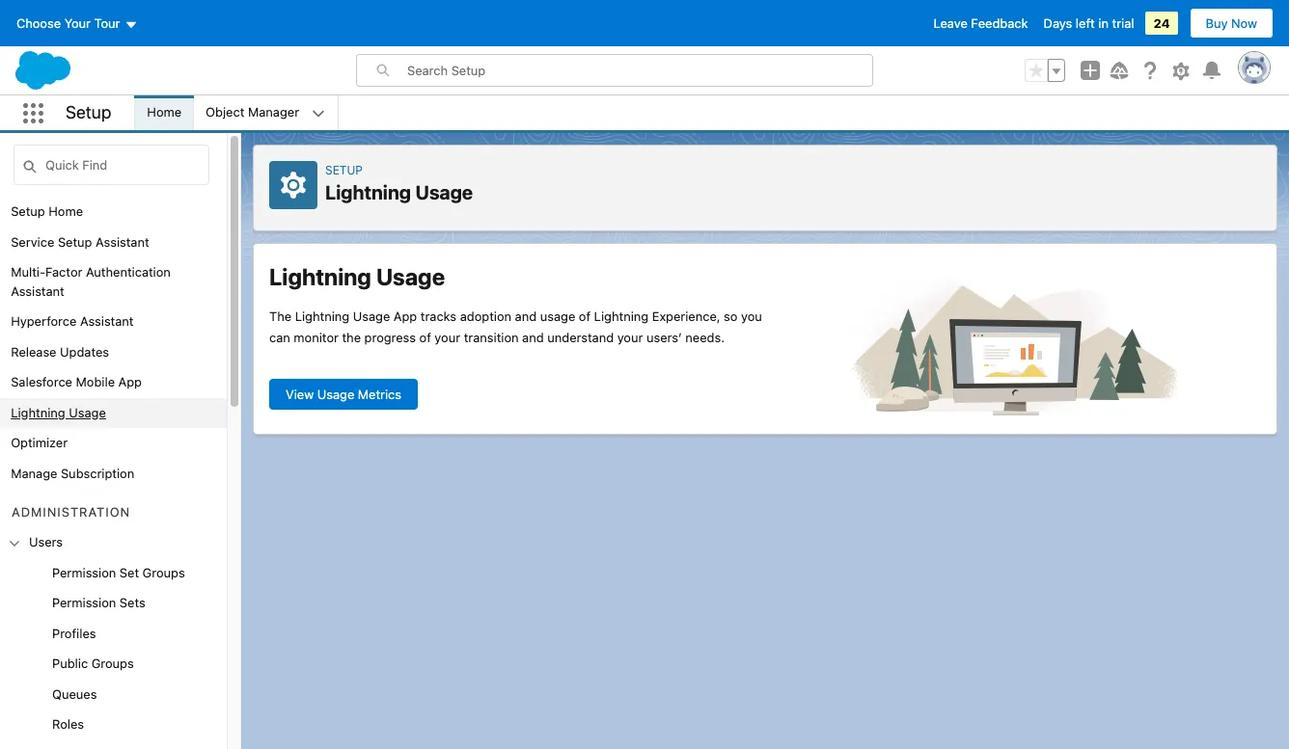 Task type: describe. For each thing, give the bounding box(es) containing it.
app inside the lightning usage app tracks adoption and usage of lightning             experience, so you can monitor the progress of your transition and understand your users' needs.
[[394, 308, 417, 324]]

lightning usage tree item
[[0, 398, 227, 428]]

permission sets
[[52, 596, 145, 611]]

home inside "setup home" link
[[49, 204, 83, 219]]

multi-factor authentication assistant
[[11, 264, 171, 299]]

hyperforce
[[11, 314, 77, 329]]

setup for setup lightning usage
[[325, 163, 363, 178]]

salesforce
[[11, 374, 72, 390]]

authentication
[[86, 264, 171, 280]]

lightning up the the
[[269, 263, 371, 290]]

manage
[[11, 466, 57, 481]]

optimizer
[[11, 435, 68, 451]]

roles
[[52, 717, 84, 733]]

progress
[[364, 330, 416, 345]]

permission set groups link
[[52, 564, 185, 583]]

object
[[206, 104, 245, 120]]

feedback
[[971, 15, 1028, 31]]

setup lightning usage
[[325, 163, 473, 203]]

metrics
[[358, 386, 401, 402]]

multi-factor authentication assistant link
[[11, 263, 227, 301]]

0 vertical spatial and
[[515, 308, 537, 324]]

2 your from the left
[[617, 330, 643, 345]]

users'
[[646, 330, 682, 345]]

release updates link
[[11, 343, 109, 362]]

service setup assistant link
[[11, 233, 149, 252]]

hyperforce assistant
[[11, 314, 134, 329]]

manage subscription link
[[11, 465, 134, 483]]

hyperforce assistant link
[[11, 313, 134, 331]]

experience,
[[652, 308, 720, 324]]

public groups
[[52, 656, 134, 672]]

profiles link
[[52, 625, 96, 644]]

1 vertical spatial groups
[[91, 656, 134, 672]]

choose your tour
[[16, 15, 120, 31]]

choose
[[16, 15, 61, 31]]

users link
[[29, 534, 63, 553]]

permission for permission sets
[[52, 596, 116, 611]]

usage
[[540, 308, 575, 324]]

1 your from the left
[[435, 330, 460, 345]]

understand
[[547, 330, 614, 345]]

you
[[741, 308, 762, 324]]

tour
[[94, 15, 120, 31]]

users
[[29, 535, 63, 550]]

0 vertical spatial group
[[1025, 59, 1065, 82]]

assistant inside multi-factor authentication assistant
[[11, 283, 64, 299]]

public groups link
[[52, 655, 134, 674]]

permission sets link
[[52, 595, 145, 613]]

lightning inside tree item
[[11, 405, 65, 420]]

manage subscription
[[11, 466, 134, 481]]

assistant inside hyperforce assistant 'link'
[[80, 314, 134, 329]]

setup link
[[325, 163, 363, 178]]

now
[[1231, 15, 1257, 31]]

1 horizontal spatial groups
[[142, 565, 185, 581]]

permission set groups
[[52, 565, 185, 581]]

so
[[724, 308, 738, 324]]

usage picture image
[[772, 275, 1254, 418]]

lightning usage inside tree item
[[11, 405, 106, 420]]

public
[[52, 656, 88, 672]]

multi-
[[11, 264, 45, 280]]

Quick Find search field
[[14, 145, 209, 185]]

0 vertical spatial of
[[579, 308, 591, 324]]

leave feedback
[[934, 15, 1028, 31]]

usage inside view usage metrics 'button'
[[317, 386, 354, 402]]

monitor
[[294, 330, 339, 345]]

setup for setup home
[[11, 204, 45, 219]]

Search Setup text field
[[407, 55, 872, 86]]

can
[[269, 330, 290, 345]]

service setup assistant
[[11, 234, 149, 249]]



Task type: vqa. For each thing, say whether or not it's contained in the screenshot.
Opportunity Information the Information
no



Task type: locate. For each thing, give the bounding box(es) containing it.
0 horizontal spatial your
[[435, 330, 460, 345]]

lightning usage
[[269, 263, 445, 290], [11, 405, 106, 420]]

0 horizontal spatial of
[[419, 330, 431, 345]]

app inside the salesforce mobile app link
[[118, 374, 142, 390]]

0 vertical spatial home
[[147, 104, 182, 120]]

mobile
[[76, 374, 115, 390]]

usage inside lightning usage link
[[69, 405, 106, 420]]

home link
[[135, 96, 193, 130]]

1 vertical spatial permission
[[52, 596, 116, 611]]

choose your tour button
[[15, 8, 138, 39]]

1 vertical spatial lightning usage
[[11, 405, 106, 420]]

0 vertical spatial app
[[394, 308, 417, 324]]

setup inside "setup home" link
[[11, 204, 45, 219]]

subscription
[[61, 466, 134, 481]]

app
[[394, 308, 417, 324], [118, 374, 142, 390]]

groups right the set
[[142, 565, 185, 581]]

permission
[[52, 565, 116, 581], [52, 596, 116, 611]]

left
[[1076, 15, 1095, 31]]

optimizer link
[[11, 434, 68, 453]]

adoption
[[460, 308, 511, 324]]

lightning usage up the on the top left of page
[[269, 263, 445, 290]]

trial
[[1112, 15, 1134, 31]]

transition
[[464, 330, 519, 345]]

lightning inside setup lightning usage
[[325, 181, 411, 203]]

view
[[286, 386, 314, 402]]

lightning down setup link
[[325, 181, 411, 203]]

1 vertical spatial and
[[522, 330, 544, 345]]

service
[[11, 234, 54, 249]]

group containing permission set groups
[[0, 558, 227, 750]]

object manager link
[[194, 96, 311, 130]]

set
[[120, 565, 139, 581]]

tracks
[[421, 308, 457, 324]]

leave feedback link
[[934, 15, 1028, 31]]

object manager
[[206, 104, 299, 120]]

24
[[1154, 15, 1170, 31]]

permission for permission set groups
[[52, 565, 116, 581]]

and
[[515, 308, 537, 324], [522, 330, 544, 345]]

setup tree tree
[[0, 197, 227, 750]]

home left object at top left
[[147, 104, 182, 120]]

assistant
[[96, 234, 149, 249], [11, 283, 64, 299], [80, 314, 134, 329]]

lightning up the monitor
[[295, 308, 349, 324]]

users tree item
[[0, 528, 227, 750]]

app up progress
[[394, 308, 417, 324]]

0 vertical spatial permission
[[52, 565, 116, 581]]

0 horizontal spatial groups
[[91, 656, 134, 672]]

view usage metrics link
[[269, 379, 418, 410]]

home inside home "link"
[[147, 104, 182, 120]]

1 vertical spatial assistant
[[11, 283, 64, 299]]

your left users'
[[617, 330, 643, 345]]

release updates
[[11, 344, 109, 359]]

1 horizontal spatial your
[[617, 330, 643, 345]]

needs.
[[685, 330, 725, 345]]

1 permission from the top
[[52, 565, 116, 581]]

usage inside the lightning usage app tracks adoption and usage of lightning             experience, so you can monitor the progress of your transition and understand your users' needs.
[[353, 308, 390, 324]]

home
[[147, 104, 182, 120], [49, 204, 83, 219]]

days
[[1044, 15, 1072, 31]]

view usage metrics button
[[269, 379, 418, 410]]

2 vertical spatial assistant
[[80, 314, 134, 329]]

updates
[[60, 344, 109, 359]]

0 horizontal spatial home
[[49, 204, 83, 219]]

groups
[[142, 565, 185, 581], [91, 656, 134, 672]]

2 permission from the top
[[52, 596, 116, 611]]

assistant down multi-
[[11, 283, 64, 299]]

of
[[579, 308, 591, 324], [419, 330, 431, 345]]

groups right public
[[91, 656, 134, 672]]

days left in trial
[[1044, 15, 1134, 31]]

the
[[269, 308, 292, 324]]

your down tracks
[[435, 330, 460, 345]]

in
[[1098, 15, 1109, 31]]

roles link
[[52, 716, 84, 735]]

0 vertical spatial assistant
[[96, 234, 149, 249]]

0 horizontal spatial group
[[0, 558, 227, 750]]

0 vertical spatial lightning usage
[[269, 263, 445, 290]]

0 horizontal spatial app
[[118, 374, 142, 390]]

1 horizontal spatial group
[[1025, 59, 1065, 82]]

release
[[11, 344, 56, 359]]

of down tracks
[[419, 330, 431, 345]]

home up 'service setup assistant'
[[49, 204, 83, 219]]

assistant up updates
[[80, 314, 134, 329]]

salesforce mobile app
[[11, 374, 142, 390]]

leave
[[934, 15, 968, 31]]

0 horizontal spatial lightning usage
[[11, 405, 106, 420]]

queues link
[[52, 686, 97, 705]]

app right mobile
[[118, 374, 142, 390]]

your
[[435, 330, 460, 345], [617, 330, 643, 345]]

your
[[64, 15, 91, 31]]

assistant up authentication
[[96, 234, 149, 249]]

1 vertical spatial home
[[49, 204, 83, 219]]

sets
[[120, 596, 145, 611]]

setup home link
[[11, 203, 83, 221]]

lightning usage link
[[11, 404, 106, 423]]

setup for setup
[[66, 102, 111, 122]]

permission up permission sets
[[52, 565, 116, 581]]

1 horizontal spatial home
[[147, 104, 182, 120]]

1 vertical spatial of
[[419, 330, 431, 345]]

buy
[[1206, 15, 1228, 31]]

1 vertical spatial group
[[0, 558, 227, 750]]

the lightning usage app tracks adoption and usage of lightning             experience, so you can monitor the progress of your transition and understand your users' needs.
[[269, 308, 762, 345]]

setup
[[66, 102, 111, 122], [325, 163, 363, 178], [11, 204, 45, 219], [58, 234, 92, 249]]

group
[[1025, 59, 1065, 82], [0, 558, 227, 750]]

factor
[[45, 264, 82, 280]]

buy now button
[[1189, 8, 1274, 39]]

0 vertical spatial groups
[[142, 565, 185, 581]]

profiles
[[52, 626, 96, 641]]

and down usage
[[522, 330, 544, 345]]

assistant inside service setup assistant link
[[96, 234, 149, 249]]

queues
[[52, 687, 97, 702]]

1 horizontal spatial of
[[579, 308, 591, 324]]

buy now
[[1206, 15, 1257, 31]]

1 vertical spatial app
[[118, 374, 142, 390]]

salesforce mobile app link
[[11, 373, 142, 392]]

lightning up understand
[[594, 308, 649, 324]]

1 horizontal spatial app
[[394, 308, 417, 324]]

setup home
[[11, 204, 83, 219]]

manager
[[248, 104, 299, 120]]

permission up profiles
[[52, 596, 116, 611]]

usage
[[415, 181, 473, 203], [376, 263, 445, 290], [353, 308, 390, 324], [317, 386, 354, 402], [69, 405, 106, 420]]

administration
[[12, 505, 130, 520]]

the
[[342, 330, 361, 345]]

lightning up "optimizer"
[[11, 405, 65, 420]]

setup inside setup lightning usage
[[325, 163, 363, 178]]

of up understand
[[579, 308, 591, 324]]

1 horizontal spatial lightning usage
[[269, 263, 445, 290]]

setup inside service setup assistant link
[[58, 234, 92, 249]]

usage inside setup lightning usage
[[415, 181, 473, 203]]

view usage metrics
[[286, 386, 401, 402]]

lightning usage down the salesforce mobile app link
[[11, 405, 106, 420]]

and left usage
[[515, 308, 537, 324]]



